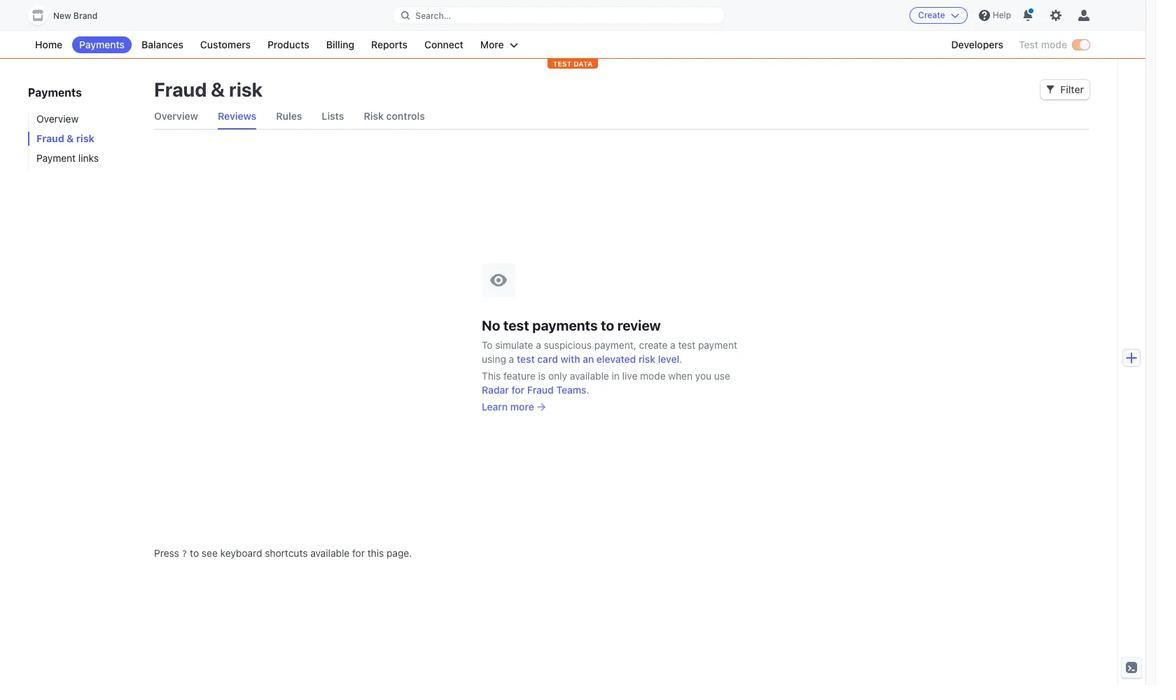 Task type: locate. For each thing, give the bounding box(es) containing it.
links
[[78, 152, 99, 164]]

risk
[[229, 78, 263, 101], [76, 132, 94, 144], [639, 353, 656, 365]]

0 horizontal spatial risk
[[76, 132, 94, 144]]

risk
[[364, 110, 384, 122]]

1 vertical spatial test
[[678, 339, 696, 351]]

1 vertical spatial &
[[67, 132, 74, 144]]

0 horizontal spatial fraud & risk
[[36, 132, 94, 144]]

developers link
[[945, 36, 1011, 53]]

developers
[[952, 39, 1004, 50]]

1 horizontal spatial mode
[[1041, 39, 1068, 50]]

0 vertical spatial to
[[601, 317, 615, 333]]

risk up links
[[76, 132, 94, 144]]

0 vertical spatial fraud
[[154, 78, 207, 101]]

fraud down balances link
[[154, 78, 207, 101]]

overview
[[154, 110, 198, 122], [36, 113, 79, 125]]

available
[[570, 370, 609, 381], [310, 547, 350, 559]]

to up payment,
[[601, 317, 615, 333]]

test inside to simulate a suspicious payment, create a test payment using a
[[678, 339, 696, 351]]

0 vertical spatial risk
[[229, 78, 263, 101]]

2 horizontal spatial risk
[[639, 353, 656, 365]]

0 horizontal spatial fraud
[[36, 132, 64, 144]]

risk up reviews
[[229, 78, 263, 101]]

brand
[[73, 11, 97, 21]]

for
[[512, 384, 525, 395], [352, 547, 365, 559]]

1 horizontal spatial overview link
[[154, 104, 198, 129]]

1 horizontal spatial fraud
[[154, 78, 207, 101]]

no
[[482, 317, 500, 333]]

for inside the this feature is only available in live mode when you use radar for fraud teams .
[[512, 384, 525, 395]]

billing link
[[319, 36, 361, 53]]

0 vertical spatial mode
[[1041, 39, 1068, 50]]

1 horizontal spatial to
[[601, 317, 615, 333]]

1 horizontal spatial overview
[[154, 110, 198, 122]]

1 vertical spatial fraud & risk
[[36, 132, 94, 144]]

.
[[680, 353, 682, 365], [587, 384, 589, 395]]

is
[[538, 370, 546, 381]]

1 vertical spatial available
[[310, 547, 350, 559]]

test
[[553, 60, 572, 68]]

fraud & risk
[[154, 78, 263, 101], [36, 132, 94, 144]]

available inside the this feature is only available in live mode when you use radar for fraud teams .
[[570, 370, 609, 381]]

risk controls
[[364, 110, 425, 122]]

create button
[[910, 7, 968, 24]]

payments link
[[72, 36, 132, 53]]

for down feature
[[512, 384, 525, 395]]

rules
[[276, 110, 302, 122]]

press ? to see keyboard shortcuts available for this page.
[[154, 547, 412, 559]]

mode right live
[[640, 370, 666, 381]]

a up 'level'
[[670, 339, 676, 351]]

tab list containing overview
[[154, 104, 1090, 130]]

risk down create
[[639, 353, 656, 365]]

0 vertical spatial fraud & risk
[[154, 78, 263, 101]]

customers link
[[193, 36, 258, 53]]

0 vertical spatial payments
[[79, 39, 125, 50]]

1 vertical spatial payments
[[28, 86, 82, 99]]

0 vertical spatial .
[[680, 353, 682, 365]]

rules link
[[276, 104, 302, 129]]

overview link for reviews
[[154, 104, 198, 129]]

search…
[[416, 10, 451, 21]]

overview link for fraud & risk
[[28, 112, 140, 126]]

card
[[538, 353, 558, 365]]

to right ?
[[190, 547, 199, 559]]

available right shortcuts
[[310, 547, 350, 559]]

overview link up fraud & risk link
[[28, 112, 140, 126]]

risk controls link
[[364, 104, 425, 129]]

Search… text field
[[393, 7, 725, 24]]

more button
[[473, 36, 525, 53]]

this feature is only available in live mode when you use radar for fraud teams .
[[482, 370, 731, 395]]

&
[[211, 78, 225, 101], [67, 132, 74, 144]]

a down the simulate
[[509, 353, 514, 365]]

0 horizontal spatial overview
[[36, 113, 79, 125]]

overview link left 'reviews' link on the top of the page
[[154, 104, 198, 129]]

1 horizontal spatial risk
[[229, 78, 263, 101]]

in
[[612, 370, 620, 381]]

overview link
[[154, 104, 198, 129], [28, 112, 140, 126]]

home link
[[28, 36, 69, 53]]

test up 'level'
[[678, 339, 696, 351]]

radar for fraud teams link
[[482, 383, 587, 397]]

customers
[[200, 39, 251, 50]]

an
[[583, 353, 594, 365]]

1 horizontal spatial &
[[211, 78, 225, 101]]

2 vertical spatial fraud
[[527, 384, 554, 395]]

with
[[561, 353, 580, 365]]

overview left reviews
[[154, 110, 198, 122]]

payments down brand
[[79, 39, 125, 50]]

1 vertical spatial for
[[352, 547, 365, 559]]

create
[[919, 10, 946, 20]]

home
[[35, 39, 62, 50]]

0 vertical spatial test
[[504, 317, 529, 333]]

. up the when
[[680, 353, 682, 365]]

1 vertical spatial .
[[587, 384, 589, 395]]

a
[[536, 339, 541, 351], [670, 339, 676, 351], [509, 353, 514, 365]]

keyboard
[[220, 547, 262, 559]]

2 vertical spatial risk
[[639, 353, 656, 365]]

payment,
[[595, 339, 637, 351]]

1 vertical spatial to
[[190, 547, 199, 559]]

& up payment links
[[67, 132, 74, 144]]

0 vertical spatial for
[[512, 384, 525, 395]]

overview up fraud & risk link
[[36, 113, 79, 125]]

payments down home link
[[28, 86, 82, 99]]

1 vertical spatial mode
[[640, 370, 666, 381]]

fraud & risk up reviews
[[154, 78, 263, 101]]

help
[[993, 10, 1012, 20]]

to
[[482, 339, 493, 351]]

new
[[53, 11, 71, 21]]

test up feature
[[517, 353, 535, 365]]

mode
[[1041, 39, 1068, 50], [640, 370, 666, 381]]

this
[[482, 370, 501, 381]]

available down an
[[570, 370, 609, 381]]

& up reviews
[[211, 78, 225, 101]]

0 horizontal spatial &
[[67, 132, 74, 144]]

mode right test
[[1041, 39, 1068, 50]]

a up card
[[536, 339, 541, 351]]

test card with an elevated risk level .
[[517, 353, 682, 365]]

to
[[601, 317, 615, 333], [190, 547, 199, 559]]

1 horizontal spatial available
[[570, 370, 609, 381]]

connect
[[424, 39, 464, 50]]

0 vertical spatial available
[[570, 370, 609, 381]]

fraud & risk link
[[28, 132, 140, 146]]

payments inside the payments link
[[79, 39, 125, 50]]

only
[[548, 370, 567, 381]]

fraud & risk up payment links
[[36, 132, 94, 144]]

0 horizontal spatial .
[[587, 384, 589, 395]]

test up the simulate
[[504, 317, 529, 333]]

fraud up payment
[[36, 132, 64, 144]]

2 horizontal spatial fraud
[[527, 384, 554, 395]]

no test payments to review
[[482, 317, 661, 333]]

for left this
[[352, 547, 365, 559]]

payments
[[79, 39, 125, 50], [28, 86, 82, 99]]

mode inside the this feature is only available in live mode when you use radar for fraud teams .
[[640, 370, 666, 381]]

fraud down the is
[[527, 384, 554, 395]]

learn more link
[[482, 400, 546, 414]]

0 horizontal spatial mode
[[640, 370, 666, 381]]

live
[[622, 370, 638, 381]]

0 horizontal spatial overview link
[[28, 112, 140, 126]]

see
[[202, 547, 218, 559]]

1 horizontal spatial for
[[512, 384, 525, 395]]

2 vertical spatial test
[[517, 353, 535, 365]]

level
[[658, 353, 680, 365]]

. down an
[[587, 384, 589, 395]]

tab list
[[154, 104, 1090, 130]]



Task type: describe. For each thing, give the bounding box(es) containing it.
radar
[[482, 384, 509, 395]]

suspicious
[[544, 339, 592, 351]]

overview for reviews
[[154, 110, 198, 122]]

test data
[[553, 60, 593, 68]]

payment
[[698, 339, 738, 351]]

products link
[[261, 36, 316, 53]]

0 horizontal spatial for
[[352, 547, 365, 559]]

help button
[[974, 4, 1017, 27]]

0 horizontal spatial available
[[310, 547, 350, 559]]

use
[[714, 370, 731, 381]]

when
[[669, 370, 693, 381]]

test card with an elevated risk level link
[[517, 352, 680, 366]]

test mode
[[1019, 39, 1068, 50]]

this
[[368, 547, 384, 559]]

teams
[[557, 384, 587, 395]]

1 vertical spatial risk
[[76, 132, 94, 144]]

you
[[695, 370, 712, 381]]

reviews
[[218, 110, 257, 122]]

0 horizontal spatial to
[[190, 547, 199, 559]]

using
[[482, 353, 506, 365]]

balances
[[142, 39, 183, 50]]

controls
[[386, 110, 425, 122]]

. inside the this feature is only available in live mode when you use radar for fraud teams .
[[587, 384, 589, 395]]

1 horizontal spatial fraud & risk
[[154, 78, 263, 101]]

filter
[[1061, 83, 1084, 95]]

2 horizontal spatial a
[[670, 339, 676, 351]]

1 horizontal spatial a
[[536, 339, 541, 351]]

?
[[182, 548, 187, 559]]

learn
[[482, 400, 508, 412]]

press
[[154, 547, 179, 559]]

new brand button
[[28, 6, 111, 25]]

balances link
[[135, 36, 190, 53]]

review
[[618, 317, 661, 333]]

reports link
[[364, 36, 415, 53]]

reports
[[371, 39, 408, 50]]

filter button
[[1041, 80, 1090, 99]]

lists link
[[322, 104, 344, 129]]

new brand
[[53, 11, 97, 21]]

payment links
[[36, 152, 99, 164]]

page.
[[387, 547, 412, 559]]

shortcuts
[[265, 547, 308, 559]]

lists
[[322, 110, 344, 122]]

payment links link
[[28, 151, 140, 165]]

to simulate a suspicious payment, create a test payment using a
[[482, 339, 738, 365]]

products
[[268, 39, 309, 50]]

simulate
[[495, 339, 533, 351]]

create
[[639, 339, 668, 351]]

connect link
[[417, 36, 471, 53]]

more
[[511, 400, 534, 412]]

payment
[[36, 152, 76, 164]]

test
[[1019, 39, 1039, 50]]

billing
[[326, 39, 354, 50]]

learn more
[[482, 400, 534, 412]]

payments
[[532, 317, 598, 333]]

data
[[574, 60, 593, 68]]

0 horizontal spatial a
[[509, 353, 514, 365]]

Search… search field
[[393, 7, 725, 24]]

svg image
[[1047, 86, 1055, 94]]

1 vertical spatial fraud
[[36, 132, 64, 144]]

fraud inside the this feature is only available in live mode when you use radar for fraud teams .
[[527, 384, 554, 395]]

more
[[480, 39, 504, 50]]

feature
[[504, 370, 536, 381]]

overview for fraud & risk
[[36, 113, 79, 125]]

0 vertical spatial &
[[211, 78, 225, 101]]

elevated
[[597, 353, 636, 365]]

1 horizontal spatial .
[[680, 353, 682, 365]]

reviews link
[[218, 104, 257, 129]]



Task type: vqa. For each thing, say whether or not it's contained in the screenshot.
Core navigation links element
no



